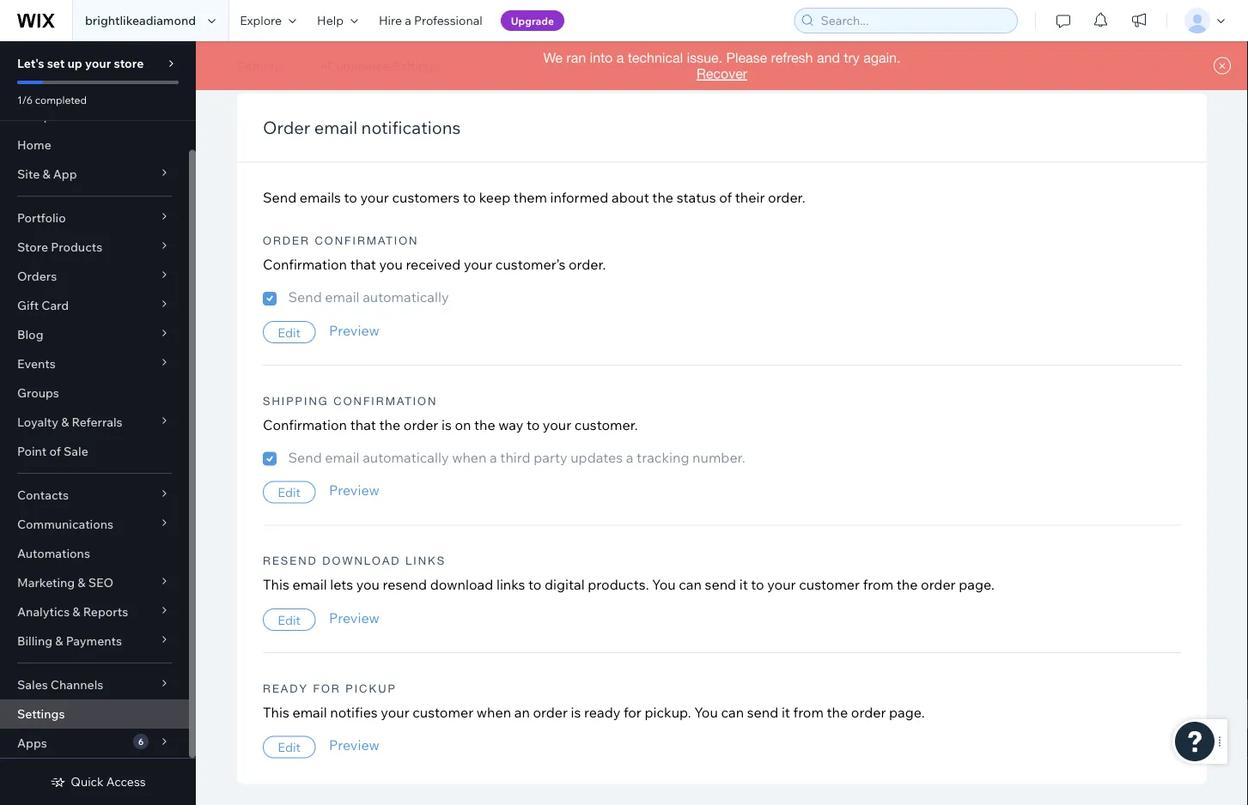 Task type: locate. For each thing, give the bounding box(es) containing it.
groups
[[17, 386, 59, 401]]

lets
[[330, 577, 353, 594]]

3 edit from the top
[[278, 613, 301, 628]]

0 vertical spatial order.
[[768, 189, 805, 206]]

1 this from the top
[[263, 577, 289, 594]]

email inside ready for pickup this email notifies your customer when an order is ready for pickup. you can send it from the order page.
[[292, 704, 327, 721]]

download
[[322, 555, 401, 568]]

edit down resend
[[278, 613, 301, 628]]

0 horizontal spatial page.
[[889, 704, 925, 721]]

upgrade
[[511, 14, 554, 27]]

settings down give
[[237, 58, 284, 73]]

explore
[[240, 13, 282, 28]]

1 vertical spatial of
[[49, 444, 61, 459]]

a inside we ran into a technical issue. please refresh and try again. recover
[[617, 50, 624, 66]]

upgrade button
[[501, 10, 564, 31]]

of
[[719, 189, 732, 206], [49, 444, 61, 459]]

customers up ecommerce settings
[[357, 25, 425, 42]]

1 horizontal spatial can
[[721, 704, 744, 721]]

0 horizontal spatial can
[[679, 577, 702, 594]]

order inside shipping confirmation confirmation that the order is on the way to your customer.
[[404, 417, 438, 434]]

1 vertical spatial customer
[[413, 704, 473, 721]]

1 horizontal spatial page.
[[959, 577, 995, 594]]

customer inside ready for pickup this email notifies your customer when an order is ready for pickup. you can send it from the order page.
[[413, 704, 473, 721]]

0 horizontal spatial settings
[[17, 707, 65, 722]]

it
[[739, 577, 748, 594], [782, 704, 790, 721]]

point of sale
[[17, 444, 88, 459]]

1 horizontal spatial send
[[747, 704, 779, 721]]

site & app
[[17, 167, 77, 182]]

and
[[817, 50, 840, 66]]

& for loyalty
[[61, 415, 69, 430]]

& for analytics
[[72, 605, 80, 620]]

brightlikeadiamond
[[85, 13, 196, 28]]

0 vertical spatial page.
[[959, 577, 995, 594]]

to inside shipping confirmation confirmation that the order is on the way to your customer.
[[526, 417, 540, 434]]

order
[[404, 417, 438, 434], [921, 577, 956, 594], [533, 704, 568, 721], [851, 704, 886, 721]]

a right the "hire"
[[405, 13, 411, 28]]

0 vertical spatial send
[[705, 577, 736, 594]]

you inside ready for pickup this email notifies your customer when an order is ready for pickup. you can send it from the order page.
[[694, 704, 718, 721]]

edit button up shipping
[[263, 322, 316, 344]]

channels
[[51, 678, 103, 693]]

when inside ready for pickup this email notifies your customer when an order is ready for pickup. you can send it from the order page.
[[477, 704, 511, 721]]

& for marketing
[[78, 576, 86, 591]]

1 vertical spatial it
[[782, 704, 790, 721]]

1 order from the top
[[263, 117, 310, 139]]

edit button for 2nd the preview link from the top
[[263, 482, 316, 504]]

completed
[[35, 93, 87, 106]]

3 preview from the top
[[329, 610, 380, 627]]

marketing
[[17, 576, 75, 591]]

edit button up resend
[[263, 482, 316, 504]]

you up send email automatically
[[379, 256, 403, 274]]

we ran into a technical issue. please refresh and try again. recover
[[543, 50, 901, 82]]

it inside resend download links this email lets you resend download links to digital products. you can send it to your customer from the order page.
[[739, 577, 748, 594]]

filling
[[723, 25, 758, 42]]

send for send email automatically
[[288, 289, 322, 306]]

your inside resend download links this email lets you resend download links to digital products. you can send it to your customer from the order page.
[[767, 577, 796, 594]]

number.
[[692, 449, 745, 466]]

1 vertical spatial customers
[[392, 189, 460, 206]]

portfolio
[[17, 210, 66, 225]]

you right products.
[[652, 577, 676, 594]]

1 horizontal spatial from
[[863, 577, 893, 594]]

preview
[[329, 323, 380, 340], [329, 483, 380, 500], [329, 610, 380, 627], [329, 738, 380, 755]]

a right into
[[617, 50, 624, 66]]

send emails to your customers to keep them informed about the status of their order.
[[263, 189, 805, 206]]

their right in
[[776, 25, 806, 42]]

1 horizontal spatial their
[[776, 25, 806, 42]]

experience
[[541, 25, 612, 42]]

1 horizontal spatial for
[[624, 704, 642, 721]]

ecommerce
[[320, 58, 389, 73]]

1 vertical spatial this
[[263, 704, 289, 721]]

1 vertical spatial page.
[[889, 704, 925, 721]]

4 preview from the top
[[329, 738, 380, 755]]

Search... field
[[816, 9, 1012, 33]]

hire
[[379, 13, 402, 28]]

contacts
[[17, 488, 69, 503]]

automatically up technical
[[634, 25, 720, 42]]

settings down sales
[[17, 707, 65, 722]]

3 preview link from the top
[[329, 610, 380, 627]]

of right status
[[719, 189, 732, 206]]

for right ready
[[624, 704, 642, 721]]

you right pickup.
[[694, 704, 718, 721]]

0 horizontal spatial you
[[652, 577, 676, 594]]

from inside ready for pickup this email notifies your customer when an order is ready for pickup. you can send it from the order page.
[[793, 704, 824, 721]]

pickup.
[[645, 704, 691, 721]]

sidebar element
[[0, 41, 196, 806]]

is inside ready for pickup this email notifies your customer when an order is ready for pickup. you can send it from the order page.
[[571, 704, 581, 721]]

preview down lets
[[329, 610, 380, 627]]

point of sale link
[[0, 437, 189, 466]]

send email automatically when a third party updates a tracking number.
[[288, 449, 745, 466]]

2 preview from the top
[[329, 483, 380, 500]]

1 vertical spatial automatically
[[363, 289, 449, 306]]

& left reports
[[72, 605, 80, 620]]

edit button down resend
[[263, 609, 316, 632]]

you inside resend download links this email lets you resend download links to digital products. you can send it to your customer from the order page.
[[356, 577, 380, 594]]

1/6 completed
[[17, 93, 87, 106]]

edit button down ready
[[263, 737, 316, 759]]

preview for 1st the preview link
[[329, 323, 380, 340]]

2 vertical spatial automatically
[[363, 449, 449, 466]]

1 horizontal spatial is
[[571, 704, 581, 721]]

1 vertical spatial send
[[288, 289, 322, 306]]

loyalty & referrals
[[17, 415, 122, 430]]

edit up resend
[[278, 485, 301, 501]]

edit up shipping
[[278, 325, 301, 340]]

shipping
[[263, 395, 329, 408]]

marketing & seo
[[17, 576, 113, 591]]

0 vertical spatial order
[[263, 117, 310, 139]]

4 edit button from the top
[[263, 737, 316, 759]]

of left "sale"
[[49, 444, 61, 459]]

1/6
[[17, 93, 33, 106]]

1 preview link from the top
[[329, 323, 380, 340]]

edit button for 1st the preview link
[[263, 322, 316, 344]]

from
[[863, 577, 893, 594], [793, 704, 824, 721]]

0 vertical spatial it
[[739, 577, 748, 594]]

0 horizontal spatial customer
[[413, 704, 473, 721]]

2 edit button from the top
[[263, 482, 316, 504]]

2 order from the top
[[263, 235, 310, 248]]

billing
[[17, 634, 53, 649]]

informed
[[550, 189, 608, 206]]

0 vertical spatial send
[[263, 189, 297, 206]]

pickup
[[346, 682, 397, 696]]

1 edit from the top
[[278, 325, 301, 340]]

hire a professional
[[379, 13, 483, 28]]

from inside resend download links this email lets you resend download links to digital products. you can send it to your customer from the order page.
[[863, 577, 893, 594]]

0 horizontal spatial of
[[49, 444, 61, 459]]

ran
[[566, 50, 586, 66]]

1 horizontal spatial order.
[[768, 189, 805, 206]]

settings link down give
[[228, 58, 293, 75]]

referrals
[[72, 415, 122, 430]]

1 horizontal spatial you
[[694, 704, 718, 721]]

when down on
[[452, 449, 487, 466]]

notifications
[[361, 117, 461, 139]]

this inside resend download links this email lets you resend download links to digital products. you can send it to your customer from the order page.
[[263, 577, 289, 594]]

resend
[[383, 577, 427, 594]]

1 vertical spatial settings link
[[0, 700, 189, 729]]

1 vertical spatial is
[[571, 704, 581, 721]]

3 edit button from the top
[[263, 609, 316, 632]]

2 this from the top
[[263, 704, 289, 721]]

order for order confirmation confirmation that you received your customer's order.
[[263, 235, 310, 248]]

& left "seo"
[[78, 576, 86, 591]]

preview link
[[329, 323, 380, 340], [329, 483, 380, 500], [329, 610, 380, 627], [329, 738, 380, 755]]

a left faster
[[428, 25, 436, 42]]

2 horizontal spatial settings
[[392, 58, 439, 73]]

edit button
[[263, 322, 316, 344], [263, 482, 316, 504], [263, 609, 316, 632], [263, 737, 316, 759]]

order down the "emails"
[[263, 235, 310, 248]]

that for you
[[350, 256, 376, 274]]

1 horizontal spatial customer
[[799, 577, 860, 594]]

hire a professional link
[[368, 0, 493, 41]]

gift card button
[[0, 291, 189, 320]]

1 vertical spatial send
[[747, 704, 779, 721]]

sales
[[17, 678, 48, 693]]

1 vertical spatial you
[[356, 577, 380, 594]]

that inside order confirmation confirmation that you received your customer's order.
[[350, 256, 376, 274]]

2 vertical spatial send
[[288, 449, 322, 466]]

1 horizontal spatial of
[[719, 189, 732, 206]]

their right status
[[735, 189, 765, 206]]

0 horizontal spatial order.
[[569, 256, 606, 274]]

1 that from the top
[[350, 256, 376, 274]]

show me how link
[[889, 25, 979, 42]]

loyalty
[[17, 415, 58, 430]]

2 that from the top
[[350, 417, 376, 434]]

1 vertical spatial from
[[793, 704, 824, 721]]

1 vertical spatial order.
[[569, 256, 606, 274]]

preview down notifies
[[329, 738, 380, 755]]

preview for 4th the preview link
[[329, 738, 380, 755]]

this inside ready for pickup this email notifies your customer when an order is ready for pickup. you can send it from the order page.
[[263, 704, 289, 721]]

is left on
[[442, 417, 452, 434]]

preview link up download
[[329, 483, 380, 500]]

that inside shipping confirmation confirmation that the order is on the way to your customer.
[[350, 417, 376, 434]]

can right pickup.
[[721, 704, 744, 721]]

settings link down channels
[[0, 700, 189, 729]]

page. inside ready for pickup this email notifies your customer when an order is ready for pickup. you can send it from the order page.
[[889, 704, 925, 721]]

this for notifies
[[263, 704, 289, 721]]

0 horizontal spatial their
[[735, 189, 765, 206]]

technical
[[628, 50, 683, 66]]

automatically down the received
[[363, 289, 449, 306]]

0 vertical spatial you
[[652, 577, 676, 594]]

this down resend
[[263, 577, 289, 594]]

0 horizontal spatial from
[[793, 704, 824, 721]]

1 vertical spatial you
[[694, 704, 718, 721]]

this down ready
[[263, 704, 289, 721]]

refresh
[[771, 50, 813, 66]]

settings
[[237, 58, 284, 73], [392, 58, 439, 73], [17, 707, 65, 722]]

in
[[761, 25, 773, 42]]

access
[[106, 775, 146, 790]]

a
[[405, 13, 411, 28], [428, 25, 436, 42], [617, 50, 624, 66], [490, 449, 497, 466], [626, 449, 634, 466]]

0 vertical spatial settings link
[[228, 58, 293, 75]]

preview link down notifies
[[329, 738, 380, 755]]

customers up order confirmation confirmation that you received your customer's order.
[[392, 189, 460, 206]]

your inside order confirmation confirmation that you received your customer's order.
[[464, 256, 492, 274]]

1 vertical spatial can
[[721, 704, 744, 721]]

1 preview from the top
[[329, 323, 380, 340]]

0 vertical spatial that
[[350, 256, 376, 274]]

automatically down shipping confirmation confirmation that the order is on the way to your customer.
[[363, 449, 449, 466]]

settings down hire a professional link
[[392, 58, 439, 73]]

0 vertical spatial you
[[379, 256, 403, 274]]

contacts button
[[0, 481, 189, 510]]

0 vertical spatial this
[[263, 577, 289, 594]]

& right billing
[[55, 634, 63, 649]]

preview link down send email automatically
[[329, 323, 380, 340]]

faster
[[439, 25, 476, 42]]

can right products.
[[679, 577, 702, 594]]

0 horizontal spatial for
[[313, 682, 341, 696]]

edit button for 4th the preview link
[[263, 737, 316, 759]]

preview up download
[[329, 483, 380, 500]]

is left ready
[[571, 704, 581, 721]]

1 horizontal spatial it
[[782, 704, 790, 721]]

1 vertical spatial when
[[477, 704, 511, 721]]

returning
[[295, 25, 354, 42]]

send for send email automatically when a third party updates a tracking number.
[[288, 449, 322, 466]]

edit down ready
[[278, 740, 301, 756]]

& right 'loyalty'
[[61, 415, 69, 430]]

0 horizontal spatial send
[[705, 577, 736, 594]]

home
[[17, 137, 51, 152]]

you down download
[[356, 577, 380, 594]]

checkout
[[479, 25, 538, 42]]

edit
[[278, 325, 301, 340], [278, 485, 301, 501], [278, 613, 301, 628], [278, 740, 301, 756]]

automatically for send email automatically
[[363, 289, 449, 306]]

0 vertical spatial is
[[442, 417, 452, 434]]

1 vertical spatial order
[[263, 235, 310, 248]]

order up the "emails"
[[263, 117, 310, 139]]

customers
[[357, 25, 425, 42], [392, 189, 460, 206]]

resend
[[263, 555, 318, 568]]

when left an
[[477, 704, 511, 721]]

& right site
[[42, 167, 50, 182]]

you inside order confirmation confirmation that you received your customer's order.
[[379, 256, 403, 274]]

0 vertical spatial can
[[679, 577, 702, 594]]

communications
[[17, 517, 113, 532]]

the
[[652, 189, 674, 206], [379, 417, 400, 434], [474, 417, 495, 434], [897, 577, 918, 594], [827, 704, 848, 721]]

send
[[263, 189, 297, 206], [288, 289, 322, 306], [288, 449, 322, 466]]

4 preview link from the top
[[329, 738, 380, 755]]

order inside order confirmation confirmation that you received your customer's order.
[[263, 235, 310, 248]]

communications button
[[0, 510, 189, 539]]

0 vertical spatial from
[[863, 577, 893, 594]]

0 vertical spatial customer
[[799, 577, 860, 594]]

it inside ready for pickup this email notifies your customer when an order is ready for pickup. you can send it from the order page.
[[782, 704, 790, 721]]

your inside shipping confirmation confirmation that the order is on the way to your customer.
[[543, 417, 571, 434]]

preview down send email automatically
[[329, 323, 380, 340]]

preview link down lets
[[329, 610, 380, 627]]

for up notifies
[[313, 682, 341, 696]]

1 vertical spatial that
[[350, 417, 376, 434]]

automations link
[[0, 539, 189, 569]]

give returning customers a faster checkout experience by automatically filling in their information. show me how
[[263, 25, 979, 42]]

&
[[42, 167, 50, 182], [61, 415, 69, 430], [78, 576, 86, 591], [72, 605, 80, 620], [55, 634, 63, 649]]

to
[[344, 189, 357, 206], [463, 189, 476, 206], [526, 417, 540, 434], [528, 577, 542, 594], [751, 577, 764, 594]]

& for billing
[[55, 634, 63, 649]]

0 horizontal spatial it
[[739, 577, 748, 594]]

can inside resend download links this email lets you resend download links to digital products. you can send it to your customer from the order page.
[[679, 577, 702, 594]]

1 edit button from the top
[[263, 322, 316, 344]]

sales channels
[[17, 678, 103, 693]]

0 horizontal spatial is
[[442, 417, 452, 434]]



Task type: vqa. For each thing, say whether or not it's contained in the screenshot.
right the 7
no



Task type: describe. For each thing, give the bounding box(es) containing it.
portfolio button
[[0, 204, 189, 233]]

about
[[612, 189, 649, 206]]

updates
[[571, 449, 623, 466]]

automations
[[17, 546, 90, 561]]

4 edit from the top
[[278, 740, 301, 756]]

site
[[17, 167, 40, 182]]

this for lets
[[263, 577, 289, 594]]

how
[[952, 25, 979, 42]]

home link
[[0, 131, 189, 160]]

& for site
[[42, 167, 50, 182]]

email for send email automatically when a third party updates a tracking number.
[[325, 449, 360, 466]]

try
[[844, 50, 860, 66]]

page. inside resend download links this email lets you resend download links to digital products. you can send it to your customer from the order page.
[[959, 577, 995, 594]]

email inside resend download links this email lets you resend download links to digital products. you can send it to your customer from the order page.
[[292, 577, 327, 594]]

a left third
[[490, 449, 497, 466]]

payments
[[66, 634, 122, 649]]

download
[[430, 577, 493, 594]]

setup
[[17, 108, 51, 123]]

sales channels button
[[0, 671, 189, 700]]

order. inside order confirmation confirmation that you received your customer's order.
[[569, 256, 606, 274]]

analytics & reports button
[[0, 598, 189, 627]]

0 vertical spatial automatically
[[634, 25, 720, 42]]

please
[[726, 50, 767, 66]]

resend download links this email lets you resend download links to digital products. you can send it to your customer from the order page.
[[263, 555, 995, 594]]

2 edit from the top
[[278, 485, 301, 501]]

order email notifications
[[263, 117, 461, 139]]

site & app button
[[0, 160, 189, 189]]

show
[[889, 25, 925, 42]]

again.
[[864, 50, 901, 66]]

customer inside resend download links this email lets you resend download links to digital products. you can send it to your customer from the order page.
[[799, 577, 860, 594]]

app
[[53, 167, 77, 182]]

blog button
[[0, 320, 189, 350]]

customer.
[[575, 417, 638, 434]]

1 vertical spatial for
[[624, 704, 642, 721]]

quick access button
[[50, 775, 146, 790]]

analytics
[[17, 605, 70, 620]]

a right updates at the bottom
[[626, 449, 634, 466]]

send inside resend download links this email lets you resend download links to digital products. you can send it to your customer from the order page.
[[705, 577, 736, 594]]

of inside "sidebar" element
[[49, 444, 61, 459]]

store products
[[17, 240, 102, 255]]

them
[[514, 189, 547, 206]]

give
[[263, 25, 292, 42]]

1 vertical spatial their
[[735, 189, 765, 206]]

point
[[17, 444, 47, 459]]

let's
[[17, 56, 44, 71]]

1 horizontal spatial settings link
[[228, 58, 293, 75]]

store products button
[[0, 233, 189, 262]]

received
[[406, 256, 461, 274]]

ready
[[584, 704, 620, 721]]

send for send emails to your customers to keep them informed about the status of their order.
[[263, 189, 297, 206]]

seo
[[88, 576, 113, 591]]

emails
[[300, 189, 341, 206]]

help
[[317, 13, 344, 28]]

blog
[[17, 327, 43, 342]]

customer's
[[495, 256, 565, 274]]

up
[[67, 56, 82, 71]]

information.
[[809, 25, 886, 42]]

automatically for send email automatically when a third party updates a tracking number.
[[363, 449, 449, 466]]

into
[[590, 50, 613, 66]]

setup link
[[0, 101, 189, 131]]

preview for 2nd the preview link from the top
[[329, 483, 380, 500]]

settings inside "sidebar" element
[[17, 707, 65, 722]]

that for the
[[350, 417, 376, 434]]

links
[[406, 555, 446, 568]]

me
[[928, 25, 949, 42]]

the inside ready for pickup this email notifies your customer when an order is ready for pickup. you can send it from the order page.
[[827, 704, 848, 721]]

ready
[[263, 682, 308, 696]]

the inside resend download links this email lets you resend download links to digital products. you can send it to your customer from the order page.
[[897, 577, 918, 594]]

you inside resend download links this email lets you resend download links to digital products. you can send it to your customer from the order page.
[[652, 577, 676, 594]]

order for order email notifications
[[263, 117, 310, 139]]

can inside ready for pickup this email notifies your customer when an order is ready for pickup. you can send it from the order page.
[[721, 704, 744, 721]]

quick access
[[71, 775, 146, 790]]

reports
[[83, 605, 128, 620]]

order confirmation confirmation that you received your customer's order.
[[263, 235, 606, 274]]

notifies
[[330, 704, 378, 721]]

billing & payments
[[17, 634, 122, 649]]

keep
[[479, 189, 510, 206]]

recover link
[[697, 66, 747, 82]]

on
[[455, 417, 471, 434]]

send email automatically
[[288, 289, 449, 306]]

preview for third the preview link from the top of the page
[[329, 610, 380, 627]]

email for send email automatically
[[325, 289, 360, 306]]

your inside ready for pickup this email notifies your customer when an order is ready for pickup. you can send it from the order page.
[[381, 704, 409, 721]]

ecommerce settings
[[320, 58, 439, 73]]

is inside shipping confirmation confirmation that the order is on the way to your customer.
[[442, 417, 452, 434]]

products.
[[588, 577, 649, 594]]

send inside ready for pickup this email notifies your customer when an order is ready for pickup. you can send it from the order page.
[[747, 704, 779, 721]]

help button
[[307, 0, 368, 41]]

0 vertical spatial when
[[452, 449, 487, 466]]

2 preview link from the top
[[329, 483, 380, 500]]

0 vertical spatial their
[[776, 25, 806, 42]]

let's set up your store
[[17, 56, 144, 71]]

your inside "sidebar" element
[[85, 56, 111, 71]]

status
[[677, 189, 716, 206]]

marketing & seo button
[[0, 569, 189, 598]]

0 vertical spatial for
[[313, 682, 341, 696]]

1 horizontal spatial settings
[[237, 58, 284, 73]]

analytics & reports
[[17, 605, 128, 620]]

recover
[[697, 66, 747, 82]]

edit button for third the preview link from the top of the page
[[263, 609, 316, 632]]

shipping confirmation confirmation that the order is on the way to your customer.
[[263, 395, 638, 434]]

digital
[[545, 577, 585, 594]]

store
[[114, 56, 144, 71]]

billing & payments button
[[0, 627, 189, 656]]

0 vertical spatial of
[[719, 189, 732, 206]]

card
[[41, 298, 69, 313]]

email for order email notifications
[[314, 117, 357, 139]]

party
[[534, 449, 567, 466]]

6
[[138, 737, 144, 747]]

0 vertical spatial customers
[[357, 25, 425, 42]]

an
[[514, 704, 530, 721]]

apps
[[17, 736, 47, 751]]

order inside resend download links this email lets you resend download links to digital products. you can send it to your customer from the order page.
[[921, 577, 956, 594]]

0 horizontal spatial settings link
[[0, 700, 189, 729]]



